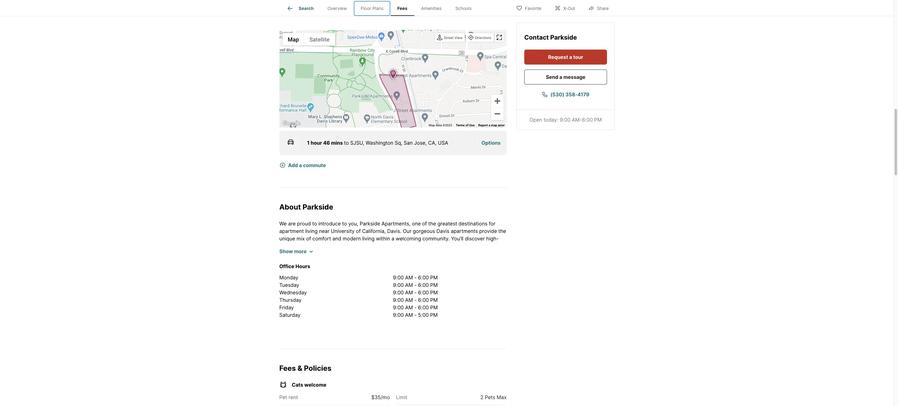 Task type: describe. For each thing, give the bounding box(es) containing it.
of left use
[[466, 124, 469, 127]]

9:00 am - 6:00 pm for tuesday
[[393, 282, 438, 289]]

policies
[[304, 364, 331, 373]]

show
[[279, 249, 293, 255]]

send a message button
[[524, 70, 607, 85]]

9:00 am - 5:00 pm
[[393, 312, 438, 319]]

send
[[546, 74, 558, 80]]

map button
[[282, 33, 304, 46]]

apartment
[[279, 228, 304, 235]]

you,
[[348, 221, 358, 227]]

fees & policies
[[279, 364, 331, 373]]

- for friday
[[414, 305, 417, 311]]

overview
[[328, 6, 347, 11]]

friday
[[279, 305, 294, 311]]

floor plans
[[361, 6, 384, 11]]

9:00 am - 6:00 pm for monday
[[393, 275, 438, 281]]

welcome
[[304, 382, 326, 388]]

am for thursday
[[405, 297, 413, 304]]

share button
[[583, 1, 614, 14]]

parkside inside we are proud to introduce to you, parkside apartments, one of the greatest destinations for apartment living near university of california, davis. our gorgeous davis apartments provide the unique mix of comfort and modern living within a welcoming community. you'll discover high- end amenities, premium fixtures, and a resident-centered approach to service - all topped by our friendly community!
[[360, 221, 380, 227]]

x-out button
[[549, 1, 581, 14]]

search link
[[286, 5, 314, 12]]

san
[[404, 140, 413, 146]]

satellite
[[310, 36, 330, 43]]

community!
[[308, 251, 335, 257]]

more
[[294, 249, 307, 255]]

overview tab
[[321, 1, 354, 16]]

parkside for contact parkside
[[550, 34, 577, 41]]

46
[[323, 140, 330, 146]]

google image
[[281, 120, 302, 128]]

wednesday
[[279, 290, 307, 296]]

washington
[[366, 140, 393, 146]]

view
[[455, 36, 463, 40]]

am for wednesday
[[405, 290, 413, 296]]

rent
[[289, 395, 298, 401]]

search
[[299, 6, 314, 11]]

6:00 for wednesday
[[418, 290, 429, 296]]

pm for saturday
[[430, 312, 438, 319]]

usa
[[438, 140, 448, 146]]

are
[[288, 221, 296, 227]]

$35/mo
[[371, 395, 390, 401]]

add a commute
[[288, 162, 326, 169]]

terms of use link
[[456, 124, 475, 127]]

fees for fees
[[397, 6, 407, 11]]

sq,
[[395, 140, 402, 146]]

0 vertical spatial and
[[332, 236, 341, 242]]

of right mix
[[306, 236, 311, 242]]

of down you,
[[356, 228, 361, 235]]

university
[[331, 228, 355, 235]]

schools tab
[[448, 1, 479, 16]]

davis
[[437, 228, 449, 235]]

9:00 for saturday
[[393, 312, 404, 319]]

0 vertical spatial the
[[428, 221, 436, 227]]

add a commute button
[[279, 158, 336, 173]]

map for map data ©2023
[[429, 124, 435, 127]]

map data ©2023
[[429, 124, 452, 127]]

contact parkside
[[524, 34, 577, 41]]

am for tuesday
[[405, 282, 413, 289]]

limit
[[396, 395, 408, 401]]

am for friday
[[405, 305, 413, 311]]

error
[[498, 124, 505, 127]]

9:00 am - 6:00 pm for wednesday
[[393, 290, 438, 296]]

map
[[491, 124, 497, 127]]

introduce
[[318, 221, 341, 227]]

- for thursday
[[414, 297, 417, 304]]

our
[[403, 228, 412, 235]]

pm for thursday
[[430, 297, 438, 304]]

mins
[[331, 140, 343, 146]]

favorite button
[[511, 1, 547, 14]]

discover
[[465, 236, 485, 242]]

options button
[[475, 132, 507, 154]]

0 horizontal spatial living
[[305, 228, 318, 235]]

terms
[[456, 124, 465, 127]]

community.
[[423, 236, 450, 242]]

to down community.
[[440, 243, 444, 250]]

am for monday
[[405, 275, 413, 281]]

welcoming
[[396, 236, 421, 242]]

gorgeous
[[413, 228, 435, 235]]

map region
[[214, 0, 534, 204]]

service
[[446, 243, 463, 250]]

pet rent
[[279, 395, 298, 401]]

saturday
[[279, 312, 300, 319]]

commute
[[303, 162, 326, 169]]

(530)
[[550, 92, 564, 98]]

x-
[[563, 5, 568, 11]]

amenities
[[421, 6, 442, 11]]

hour
[[311, 140, 322, 146]]

ca,
[[428, 140, 437, 146]]

a for map
[[489, 124, 490, 127]]

end
[[279, 243, 288, 250]]

a down davis.
[[392, 236, 394, 242]]

greatest
[[438, 221, 457, 227]]

approach
[[416, 243, 438, 250]]

amenities tab
[[414, 1, 448, 16]]

jose,
[[414, 140, 427, 146]]

street view button
[[435, 34, 464, 42]]

street
[[444, 36, 454, 40]]

to right proud
[[312, 221, 317, 227]]

topped
[[475, 243, 492, 250]]

pm for friday
[[430, 305, 438, 311]]

we
[[279, 221, 287, 227]]

9:00 for wednesday
[[393, 290, 404, 296]]

- for wednesday
[[414, 290, 417, 296]]

pet
[[279, 395, 287, 401]]

schools
[[455, 6, 472, 11]]

directions button
[[467, 34, 493, 42]]

map for map
[[288, 36, 299, 43]]

2
[[480, 395, 484, 401]]

6:00 for friday
[[418, 305, 429, 311]]

options
[[482, 140, 501, 146]]



Task type: vqa. For each thing, say whether or not it's contained in the screenshot.
the Targeted Ads on Redfin IMAGE
no



Task type: locate. For each thing, give the bounding box(es) containing it.
the up the high-
[[498, 228, 506, 235]]

a for message
[[559, 74, 562, 80]]

0 horizontal spatial map
[[288, 36, 299, 43]]

fees right plans
[[397, 6, 407, 11]]

0 horizontal spatial and
[[332, 236, 341, 242]]

for
[[489, 221, 495, 227]]

send a message
[[546, 74, 585, 80]]

(530) 358-4179
[[550, 92, 589, 98]]

2 horizontal spatial parkside
[[550, 34, 577, 41]]

- inside we are proud to introduce to you, parkside apartments, one of the greatest destinations for apartment living near university of california, davis. our gorgeous davis apartments provide the unique mix of comfort and modern living within a welcoming community. you'll discover high- end amenities, premium fixtures, and a resident-centered approach to service - all topped by our friendly community!
[[464, 243, 467, 250]]

a left resident-
[[368, 243, 371, 250]]

modern
[[343, 236, 361, 242]]

parkside up request a tour
[[550, 34, 577, 41]]

3 9:00 am - 6:00 pm from the top
[[393, 290, 438, 296]]

favorite
[[525, 5, 542, 11]]

1 vertical spatial fees
[[279, 364, 296, 373]]

tuesday
[[279, 282, 299, 289]]

6:00 for monday
[[418, 275, 429, 281]]

apartments,
[[382, 221, 411, 227]]

3 am from the top
[[405, 290, 413, 296]]

you'll
[[451, 236, 464, 242]]

we are proud to introduce to you, parkside apartments, one of the greatest destinations for apartment living near university of california, davis. our gorgeous davis apartments provide the unique mix of comfort and modern living within a welcoming community. you'll discover high- end amenities, premium fixtures, and a resident-centered approach to service - all topped by our friendly community!
[[279, 221, 506, 257]]

menu bar
[[282, 33, 335, 46]]

a for tour
[[569, 54, 572, 60]]

1 horizontal spatial the
[[498, 228, 506, 235]]

pm
[[594, 117, 602, 123], [430, 275, 438, 281], [430, 282, 438, 289], [430, 290, 438, 296], [430, 297, 438, 304], [430, 305, 438, 311], [430, 312, 438, 319]]

living down proud
[[305, 228, 318, 235]]

a right 'add'
[[299, 162, 302, 169]]

open today: 9:00 am-6:00 pm
[[529, 117, 602, 123]]

am for saturday
[[405, 312, 413, 319]]

0 horizontal spatial fees
[[279, 364, 296, 373]]

report a map error
[[478, 124, 505, 127]]

9:00 for tuesday
[[393, 282, 404, 289]]

5 9:00 am - 6:00 pm from the top
[[393, 305, 438, 311]]

fees for fees & policies
[[279, 364, 296, 373]]

1 horizontal spatial fees
[[397, 6, 407, 11]]

plans
[[372, 6, 384, 11]]

1 horizontal spatial living
[[362, 236, 375, 242]]

1 9:00 am - 6:00 pm from the top
[[393, 275, 438, 281]]

and down university
[[332, 236, 341, 242]]

358-
[[566, 92, 578, 98]]

monday
[[279, 275, 298, 281]]

out
[[568, 5, 575, 11]]

terms of use
[[456, 124, 475, 127]]

map left satellite popup button
[[288, 36, 299, 43]]

report a map error link
[[478, 124, 505, 127]]

1 horizontal spatial and
[[358, 243, 366, 250]]

proud
[[297, 221, 311, 227]]

unique
[[279, 236, 295, 242]]

fixtures,
[[337, 243, 356, 250]]

map inside popup button
[[288, 36, 299, 43]]

1 vertical spatial map
[[429, 124, 435, 127]]

map left data
[[429, 124, 435, 127]]

office hours
[[279, 264, 310, 270]]

1 horizontal spatial map
[[429, 124, 435, 127]]

0 vertical spatial fees
[[397, 6, 407, 11]]

to right "mins" at the left
[[344, 140, 349, 146]]

1 vertical spatial and
[[358, 243, 366, 250]]

to
[[344, 140, 349, 146], [312, 221, 317, 227], [342, 221, 347, 227], [440, 243, 444, 250]]

0 horizontal spatial the
[[428, 221, 436, 227]]

9:00 am - 6:00 pm for thursday
[[393, 297, 438, 304]]

0 vertical spatial map
[[288, 36, 299, 43]]

living
[[305, 228, 318, 235], [362, 236, 375, 242]]

message
[[563, 74, 585, 80]]

1 vertical spatial the
[[498, 228, 506, 235]]

1 am from the top
[[405, 275, 413, 281]]

centered
[[394, 243, 415, 250]]

data
[[436, 124, 442, 127]]

comfort
[[312, 236, 331, 242]]

tab list
[[279, 0, 484, 16]]

9:00 am - 6:00 pm for friday
[[393, 305, 438, 311]]

5 am from the top
[[405, 305, 413, 311]]

floor plans tab
[[354, 1, 391, 16]]

am-
[[572, 117, 582, 123]]

6:00 for tuesday
[[418, 282, 429, 289]]

0 vertical spatial living
[[305, 228, 318, 235]]

a right send
[[559, 74, 562, 80]]

menu bar containing map
[[282, 33, 335, 46]]

within
[[376, 236, 390, 242]]

x-out
[[563, 5, 575, 11]]

the
[[428, 221, 436, 227], [498, 228, 506, 235]]

tab list containing search
[[279, 0, 484, 16]]

the up gorgeous
[[428, 221, 436, 227]]

hours
[[296, 264, 310, 270]]

request a tour
[[548, 54, 583, 60]]

1 vertical spatial parkside
[[303, 203, 333, 212]]

all
[[468, 243, 473, 250]]

apartments
[[451, 228, 478, 235]]

open
[[529, 117, 542, 123]]

of up gorgeous
[[422, 221, 427, 227]]

share
[[597, 5, 609, 11]]

9:00 for thursday
[[393, 297, 404, 304]]

request a tour button
[[524, 50, 607, 65]]

- for tuesday
[[414, 282, 417, 289]]

2 vertical spatial parkside
[[360, 221, 380, 227]]

our
[[279, 251, 287, 257]]

0 vertical spatial parkside
[[550, 34, 577, 41]]

thursday
[[279, 297, 301, 304]]

show more
[[279, 249, 307, 255]]

a for commute
[[299, 162, 302, 169]]

about
[[279, 203, 301, 212]]

use
[[469, 124, 475, 127]]

california,
[[362, 228, 386, 235]]

floor
[[361, 6, 371, 11]]

fees inside tab
[[397, 6, 407, 11]]

a left tour
[[569, 54, 572, 60]]

pm for wednesday
[[430, 290, 438, 296]]

2 am from the top
[[405, 282, 413, 289]]

by
[[493, 243, 499, 250]]

- for saturday
[[414, 312, 417, 319]]

contact
[[524, 34, 549, 41]]

2 9:00 am - 6:00 pm from the top
[[393, 282, 438, 289]]

fees left &
[[279, 364, 296, 373]]

5:00
[[418, 312, 429, 319]]

9:00 for monday
[[393, 275, 404, 281]]

street view
[[444, 36, 463, 40]]

to up university
[[342, 221, 347, 227]]

destinations
[[459, 221, 488, 227]]

living down california,
[[362, 236, 375, 242]]

a left map
[[489, 124, 490, 127]]

parkside
[[550, 34, 577, 41], [303, 203, 333, 212], [360, 221, 380, 227]]

premium
[[315, 243, 336, 250]]

parkside up the introduce
[[303, 203, 333, 212]]

6:00
[[582, 117, 593, 123], [418, 275, 429, 281], [418, 282, 429, 289], [418, 290, 429, 296], [418, 297, 429, 304], [418, 305, 429, 311]]

- for monday
[[414, 275, 417, 281]]

cats
[[292, 382, 303, 388]]

office
[[279, 264, 294, 270]]

©2023
[[443, 124, 452, 127]]

1
[[307, 140, 310, 146]]

show more button
[[279, 248, 313, 255]]

0 horizontal spatial parkside
[[303, 203, 333, 212]]

9:00 for friday
[[393, 305, 404, 311]]

pm for monday
[[430, 275, 438, 281]]

1 horizontal spatial parkside
[[360, 221, 380, 227]]

sjsu,
[[350, 140, 364, 146]]

parkside up california,
[[360, 221, 380, 227]]

2 pets max
[[480, 395, 507, 401]]

pets
[[485, 395, 495, 401]]

6:00 for thursday
[[418, 297, 429, 304]]

4 9:00 am - 6:00 pm from the top
[[393, 297, 438, 304]]

davis.
[[387, 228, 402, 235]]

1 vertical spatial living
[[362, 236, 375, 242]]

friendly
[[289, 251, 306, 257]]

directions
[[475, 36, 491, 40]]

and down modern
[[358, 243, 366, 250]]

4 am from the top
[[405, 297, 413, 304]]

parkside for about parkside
[[303, 203, 333, 212]]

6 am from the top
[[405, 312, 413, 319]]

fees tab
[[391, 1, 414, 16]]

pm for tuesday
[[430, 282, 438, 289]]

(530) 358-4179 link
[[524, 87, 607, 102]]

provide
[[479, 228, 497, 235]]



